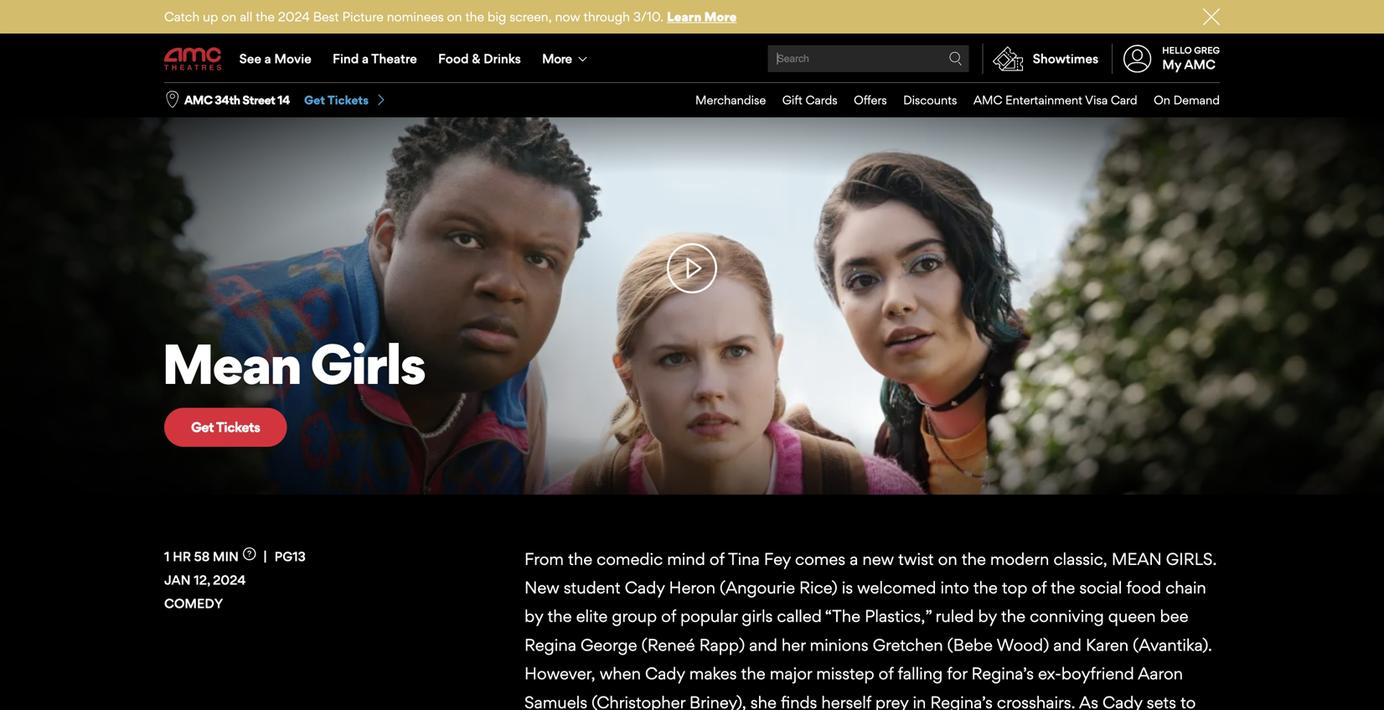Task type: vqa. For each thing, say whether or not it's contained in the screenshot.
56 on the left of page
no



Task type: locate. For each thing, give the bounding box(es) containing it.
a inside 'link'
[[265, 51, 271, 66]]

minions
[[810, 635, 869, 655]]

the left "top"
[[974, 578, 998, 598]]

the
[[256, 9, 275, 24], [466, 9, 485, 24], [568, 549, 593, 569], [962, 549, 987, 569], [974, 578, 998, 598], [1051, 578, 1076, 598], [548, 606, 572, 626], [1002, 606, 1026, 626], [742, 664, 766, 684]]

now
[[555, 9, 581, 24]]

0 vertical spatial cady
[[625, 578, 665, 598]]

falling
[[898, 664, 943, 684]]

1 hr 58 min button
[[164, 545, 275, 568]]

and down girls at the right bottom of page
[[750, 635, 778, 655]]

58
[[190, 167, 203, 180], [194, 549, 210, 564]]

1 inside 1 hr 58 min button
[[164, 549, 170, 564]]

0 vertical spatial menu
[[164, 35, 1221, 82]]

2 vertical spatial get
[[191, 419, 214, 435]]

play trailer element
[[667, 243, 718, 293]]

chain
[[1166, 578, 1207, 598]]

0 horizontal spatial more
[[542, 51, 572, 66]]

0 vertical spatial girls
[[224, 132, 271, 158]]

get tickets for middle the get tickets link
[[1111, 151, 1180, 168]]

amc down greg
[[1185, 57, 1216, 72]]

mean
[[1112, 549, 1163, 569]]

0 horizontal spatial on
[[222, 9, 237, 24]]

mean girls image
[[0, 117, 1385, 494]]

1 vertical spatial 58
[[194, 549, 210, 564]]

2 by from the left
[[979, 606, 998, 626]]

in
[[913, 692, 927, 710]]

1 vertical spatial more
[[542, 51, 572, 66]]

0 vertical spatial get
[[304, 93, 325, 107]]

demand
[[1174, 93, 1221, 107]]

1 1 hr 58 min from the top
[[164, 167, 228, 180]]

amc 34th street 14 button
[[184, 92, 290, 108]]

more information about image
[[243, 548, 256, 560]]

amc down showtimes image
[[974, 93, 1003, 107]]

more
[[705, 9, 737, 24], [542, 51, 572, 66]]

0 vertical spatial regina's
[[972, 664, 1035, 684]]

a for movie
[[265, 51, 271, 66]]

nominees
[[387, 9, 444, 24]]

1 horizontal spatial get tickets
[[304, 93, 369, 107]]

bee
[[1161, 606, 1189, 626]]

menu down learn
[[164, 35, 1221, 82]]

0 vertical spatial 1
[[164, 167, 169, 180]]

min down the 34th
[[206, 167, 228, 180]]

mean girls
[[163, 132, 271, 158], [162, 330, 425, 397]]

0 horizontal spatial get
[[191, 419, 214, 435]]

cady right as
[[1103, 692, 1143, 710]]

1 vertical spatial get
[[1111, 151, 1134, 168]]

1 vertical spatial get tickets
[[1111, 151, 1180, 168]]

2024 inside jan 12, 2024 comedy
[[213, 572, 246, 588]]

1 vertical spatial cady
[[646, 664, 686, 684]]

1 horizontal spatial get
[[304, 93, 325, 107]]

hr
[[171, 167, 187, 180], [173, 549, 191, 564]]

on right 'nominees'
[[447, 9, 462, 24]]

the right all
[[256, 9, 275, 24]]

when
[[600, 664, 641, 684]]

cady
[[625, 578, 665, 598], [646, 664, 686, 684], [1103, 692, 1143, 710]]

menu containing more
[[164, 35, 1221, 82]]

cady up "group"
[[625, 578, 665, 598]]

amc logo image
[[164, 47, 223, 70], [164, 47, 223, 70]]

search the AMC website text field
[[775, 52, 950, 65]]

2 horizontal spatial get
[[1111, 151, 1134, 168]]

1 vertical spatial girls
[[310, 330, 425, 397]]

more button
[[532, 35, 602, 82]]

2024
[[278, 9, 310, 24], [213, 572, 246, 588]]

new
[[863, 549, 895, 569]]

0 horizontal spatial amc
[[184, 93, 212, 107]]

merchandise
[[696, 93, 766, 107]]

0 horizontal spatial tickets
[[216, 419, 260, 435]]

1 vertical spatial 1
[[164, 549, 170, 564]]

cookie consent banner dialog
[[0, 665, 1385, 710]]

tickets
[[328, 93, 369, 107], [1136, 151, 1180, 168], [216, 419, 260, 435]]

catch up on all the 2024 best picture nominees on the big screen, now through 3/10. learn more
[[164, 9, 737, 24]]

however,
[[525, 664, 596, 684]]

amc
[[1185, 57, 1216, 72], [974, 93, 1003, 107], [184, 93, 212, 107]]

a for theatre
[[362, 51, 369, 66]]

1 horizontal spatial more
[[705, 9, 737, 24]]

of up the prey
[[879, 664, 894, 684]]

1 vertical spatial menu
[[680, 83, 1221, 117]]

pg13 down street
[[257, 167, 283, 180]]

jan 12, 2024 comedy
[[164, 572, 246, 611]]

elite
[[576, 606, 608, 626]]

comedy
[[164, 595, 223, 611]]

1 horizontal spatial a
[[362, 51, 369, 66]]

&
[[472, 51, 481, 66]]

get tickets for the top the get tickets link
[[304, 93, 369, 107]]

pg13 right more information about "image"
[[275, 549, 306, 564]]

amc left the 34th
[[184, 93, 212, 107]]

(angourie
[[720, 578, 796, 598]]

2024 left best
[[278, 9, 310, 24]]

1 vertical spatial tickets
[[1136, 151, 1180, 168]]

theatre
[[372, 51, 417, 66]]

regina's down wood)
[[972, 664, 1035, 684]]

1 vertical spatial 1 hr 58 min
[[164, 549, 239, 564]]

my
[[1163, 57, 1182, 72]]

tina
[[729, 549, 760, 569]]

2 vertical spatial tickets
[[216, 419, 260, 435]]

hr inside 1 hr 58 min button
[[173, 549, 191, 564]]

rapp)
[[700, 635, 745, 655]]

2024 down 1 hr 58 min button
[[213, 572, 246, 588]]

2 horizontal spatial get tickets
[[1111, 151, 1180, 168]]

2 horizontal spatial on
[[939, 549, 958, 569]]

on left all
[[222, 9, 237, 24]]

more right learn
[[705, 9, 737, 24]]

2 vertical spatial get tickets
[[191, 419, 260, 435]]

a right find
[[362, 51, 369, 66]]

rice)
[[800, 578, 838, 598]]

more down now
[[542, 51, 572, 66]]

major
[[770, 664, 813, 684]]

0 horizontal spatial a
[[265, 51, 271, 66]]

drinks
[[484, 51, 521, 66]]

2 vertical spatial get tickets link
[[164, 408, 287, 447]]

2 horizontal spatial get tickets link
[[1085, 140, 1207, 179]]

movie
[[274, 51, 312, 66]]

the up "regina"
[[548, 606, 572, 626]]

0 horizontal spatial and
[[750, 635, 778, 655]]

pg13
[[257, 167, 283, 180], [275, 549, 306, 564]]

0 vertical spatial 2024
[[278, 9, 310, 24]]

girls.
[[1167, 549, 1218, 569]]

best
[[313, 9, 339, 24]]

makes
[[690, 664, 737, 684]]

2 1 hr 58 min from the top
[[164, 549, 239, 564]]

find a theatre
[[333, 51, 417, 66]]

get tickets for leftmost the get tickets link
[[191, 419, 260, 435]]

menu
[[164, 35, 1221, 82], [680, 83, 1221, 117]]

comedic
[[597, 549, 663, 569]]

as
[[1080, 692, 1099, 710]]

1 horizontal spatial amc
[[974, 93, 1003, 107]]

get for the top the get tickets link
[[304, 93, 325, 107]]

cady down the '(reneé'
[[646, 664, 686, 684]]

(christopher
[[592, 692, 686, 710]]

1 vertical spatial 2024
[[213, 572, 246, 588]]

screen,
[[510, 9, 552, 24]]

food & drinks link
[[428, 35, 532, 82]]

0 vertical spatial pg13
[[257, 167, 283, 180]]

by right ruled in the right of the page
[[979, 606, 998, 626]]

go to my account page element
[[1113, 35, 1221, 82]]

amc for amc 34th street 14
[[184, 93, 212, 107]]

1 vertical spatial min
[[213, 549, 239, 564]]

play trailer image
[[667, 243, 718, 293]]

a left the new
[[850, 549, 859, 569]]

get tickets
[[304, 93, 369, 107], [1111, 151, 1180, 168], [191, 419, 260, 435]]

0 vertical spatial hr
[[171, 167, 187, 180]]

1 vertical spatial get tickets link
[[1085, 140, 1207, 179]]

briney),
[[690, 692, 747, 710]]

amc 34th street 14
[[184, 93, 290, 107]]

user profile image
[[1115, 45, 1162, 73]]

2 1 from the top
[[164, 549, 170, 564]]

1 horizontal spatial get tickets link
[[304, 92, 387, 108]]

is
[[842, 578, 854, 598]]

0 vertical spatial get tickets
[[304, 93, 369, 107]]

amc entertainment visa card
[[974, 93, 1138, 107]]

card
[[1112, 93, 1138, 107]]

and down conniving
[[1054, 635, 1082, 655]]

the down "top"
[[1002, 606, 1026, 626]]

into
[[941, 578, 970, 598]]

1 horizontal spatial by
[[979, 606, 998, 626]]

see a movie link
[[229, 35, 322, 82]]

for
[[948, 664, 968, 684]]

0 vertical spatial tickets
[[328, 93, 369, 107]]

0 vertical spatial min
[[206, 167, 228, 180]]

up
[[203, 9, 218, 24]]

2 horizontal spatial amc
[[1185, 57, 1216, 72]]

modern
[[991, 549, 1050, 569]]

tickets for the top the get tickets link
[[328, 93, 369, 107]]

2 horizontal spatial a
[[850, 549, 859, 569]]

the up conniving
[[1051, 578, 1076, 598]]

tickets for middle the get tickets link
[[1136, 151, 1180, 168]]

1 vertical spatial mean
[[162, 330, 301, 397]]

amc inside button
[[184, 93, 212, 107]]

on demand
[[1155, 93, 1221, 107]]

0 vertical spatial 1 hr 58 min
[[164, 167, 228, 180]]

menu containing merchandise
[[680, 83, 1221, 117]]

1 by from the left
[[525, 606, 544, 626]]

by down new
[[525, 606, 544, 626]]

showtimes image
[[984, 44, 1033, 74]]

of right "top"
[[1032, 578, 1047, 598]]

min left more information about "image"
[[213, 549, 239, 564]]

a right see
[[265, 51, 271, 66]]

0 horizontal spatial get tickets link
[[164, 408, 287, 447]]

1 horizontal spatial and
[[1054, 635, 1082, 655]]

from
[[525, 549, 564, 569]]

learn more link
[[667, 9, 737, 24]]

2 horizontal spatial tickets
[[1136, 151, 1180, 168]]

0 horizontal spatial by
[[525, 606, 544, 626]]

0 vertical spatial mean
[[163, 132, 220, 158]]

by
[[525, 606, 544, 626], [979, 606, 998, 626]]

big
[[488, 9, 507, 24]]

of
[[710, 549, 725, 569], [1032, 578, 1047, 598], [662, 606, 677, 626], [879, 664, 894, 684]]

on up into
[[939, 549, 958, 569]]

comes
[[796, 549, 846, 569]]

1 vertical spatial hr
[[173, 549, 191, 564]]

merchandise link
[[680, 83, 766, 117]]

gift cards
[[783, 93, 838, 107]]

1 hr 58 min down the 34th
[[164, 167, 228, 180]]

street
[[243, 93, 275, 107]]

gretchen
[[873, 635, 944, 655]]

1 hr 58 min up 12,
[[164, 549, 239, 564]]

classic,
[[1054, 549, 1108, 569]]

regina's down the for
[[931, 692, 993, 710]]

offers link
[[838, 83, 887, 117]]

get
[[304, 93, 325, 107], [1111, 151, 1134, 168], [191, 419, 214, 435]]

called
[[778, 606, 822, 626]]

twist
[[899, 549, 934, 569]]

popular
[[681, 606, 738, 626]]

1 horizontal spatial tickets
[[328, 93, 369, 107]]

food & drinks
[[438, 51, 521, 66]]

0 horizontal spatial get tickets
[[191, 419, 260, 435]]

0 horizontal spatial 2024
[[213, 572, 246, 588]]

herself
[[822, 692, 872, 710]]

amc inside the hello greg my amc
[[1185, 57, 1216, 72]]

of up the '(reneé'
[[662, 606, 677, 626]]

menu down submit search icon
[[680, 83, 1221, 117]]



Task type: describe. For each thing, give the bounding box(es) containing it.
0 vertical spatial mean girls
[[163, 132, 271, 158]]

visa
[[1086, 93, 1109, 107]]

offers
[[854, 93, 887, 107]]

cards
[[806, 93, 838, 107]]

find a theatre link
[[322, 35, 428, 82]]

0 horizontal spatial girls
[[224, 132, 271, 158]]

on inside from the comedic mind of tina fey comes a new twist on the modern classic, mean girls. new student cady heron (angourie rice) is welcomed into the top of the social food chain by the elite group of popular girls called "the plastics," ruled by the conniving queen bee regina george (reneé rapp) and her minions gretchen (bebe wood) and karen (avantika). however, when cady makes the major misstep of falling for regina's ex-boyfriend aaron samuels (christopher briney), she finds herself prey in regina's crosshairs. as cady se
[[939, 549, 958, 569]]

get for leftmost the get tickets link
[[191, 419, 214, 435]]

ex-
[[1039, 664, 1062, 684]]

1 horizontal spatial on
[[447, 9, 462, 24]]

gift cards link
[[766, 83, 838, 117]]

crosshairs.
[[998, 692, 1076, 710]]

min inside 1 hr 58 min button
[[213, 549, 239, 564]]

the up she
[[742, 664, 766, 684]]

the up 'student'
[[568, 549, 593, 569]]

karen
[[1087, 635, 1129, 655]]

plastics,"
[[865, 606, 932, 626]]

mind
[[667, 549, 706, 569]]

entertainment
[[1006, 93, 1083, 107]]

see
[[239, 51, 262, 66]]

hello
[[1163, 45, 1193, 56]]

student
[[564, 578, 621, 598]]

hello greg my amc
[[1163, 45, 1221, 72]]

finds
[[781, 692, 818, 710]]

(avantika).
[[1134, 635, 1213, 655]]

top
[[1003, 578, 1028, 598]]

learn
[[667, 9, 702, 24]]

58 inside 1 hr 58 min button
[[194, 549, 210, 564]]

34th
[[215, 93, 240, 107]]

1 vertical spatial mean girls
[[162, 330, 425, 397]]

all
[[240, 9, 253, 24]]

(reneé
[[642, 635, 695, 655]]

george
[[581, 635, 638, 655]]

1 vertical spatial pg13
[[275, 549, 306, 564]]

she
[[751, 692, 777, 710]]

1 horizontal spatial girls
[[310, 330, 425, 397]]

1 and from the left
[[750, 635, 778, 655]]

tickets for leftmost the get tickets link
[[216, 419, 260, 435]]

food
[[1127, 578, 1162, 598]]

from the comedic mind of tina fey comes a new twist on the modern classic, mean girls. new student cady heron (angourie rice) is welcomed into the top of the social food chain by the elite group of popular girls called "the plastics," ruled by the conniving queen bee regina george (reneé rapp) and her minions gretchen (bebe wood) and karen (avantika). however, when cady makes the major misstep of falling for regina's ex-boyfriend aaron samuels (christopher briney), she finds herself prey in regina's crosshairs. as cady se
[[525, 549, 1218, 710]]

2 and from the left
[[1054, 635, 1082, 655]]

(bebe
[[948, 635, 993, 655]]

heron
[[669, 578, 716, 598]]

amc for amc entertainment visa card
[[974, 93, 1003, 107]]

picture
[[342, 9, 384, 24]]

through
[[584, 9, 630, 24]]

find
[[333, 51, 359, 66]]

showtimes
[[1033, 51, 1099, 66]]

0 vertical spatial more
[[705, 9, 737, 24]]

1 hr 58 min inside button
[[164, 549, 239, 564]]

1 horizontal spatial 2024
[[278, 9, 310, 24]]

catch
[[164, 9, 200, 24]]

discounts
[[904, 93, 958, 107]]

greg
[[1195, 45, 1221, 56]]

on demand link
[[1138, 83, 1221, 117]]

jan
[[164, 572, 191, 588]]

boyfriend
[[1062, 664, 1135, 684]]

1 1 from the top
[[164, 167, 169, 180]]

gift
[[783, 93, 803, 107]]

queen
[[1109, 606, 1157, 626]]

aaron
[[1139, 664, 1184, 684]]

1 vertical spatial regina's
[[931, 692, 993, 710]]

of left tina
[[710, 549, 725, 569]]

showtimes link
[[983, 44, 1099, 74]]

14
[[278, 93, 290, 107]]

group
[[612, 606, 657, 626]]

get for middle the get tickets link
[[1111, 151, 1134, 168]]

regina
[[525, 635, 577, 655]]

prey
[[876, 692, 909, 710]]

a inside from the comedic mind of tina fey comes a new twist on the modern classic, mean girls. new student cady heron (angourie rice) is welcomed into the top of the social food chain by the elite group of popular girls called "the plastics," ruled by the conniving queen bee regina george (reneé rapp) and her minions gretchen (bebe wood) and karen (avantika). however, when cady makes the major misstep of falling for regina's ex-boyfriend aaron samuels (christopher briney), she finds herself prey in regina's crosshairs. as cady se
[[850, 549, 859, 569]]

samuels
[[525, 692, 588, 710]]

conniving
[[1030, 606, 1105, 626]]

the left big
[[466, 9, 485, 24]]

amc entertainment visa card link
[[958, 83, 1138, 117]]

ruled
[[936, 606, 975, 626]]

0 vertical spatial get tickets link
[[304, 92, 387, 108]]

on
[[1155, 93, 1171, 107]]

see a movie
[[239, 51, 312, 66]]

3/10.
[[634, 9, 664, 24]]

2 vertical spatial cady
[[1103, 692, 1143, 710]]

social
[[1080, 578, 1123, 598]]

0 vertical spatial 58
[[190, 167, 203, 180]]

her
[[782, 635, 806, 655]]

the up into
[[962, 549, 987, 569]]

submit search icon image
[[950, 52, 963, 65]]

wood)
[[997, 635, 1050, 655]]

more inside "button"
[[542, 51, 572, 66]]



